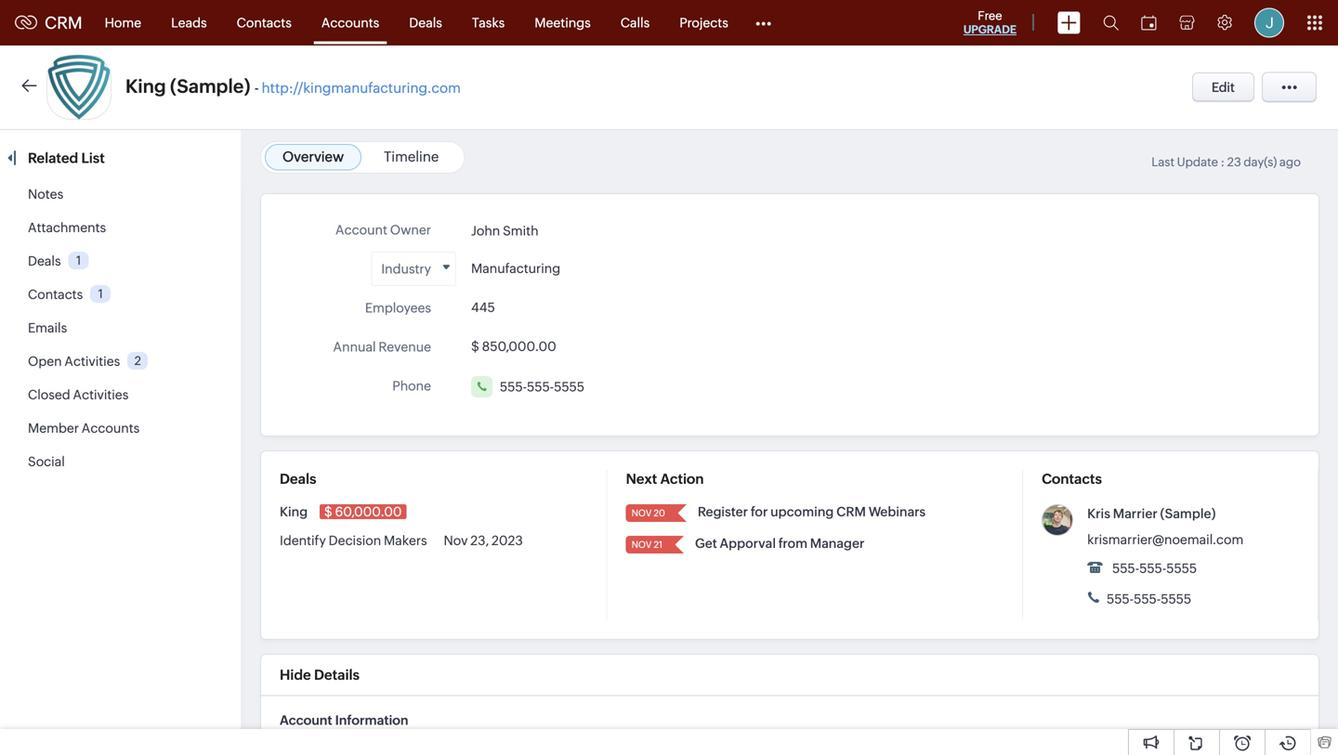 Task type: vqa. For each thing, say whether or not it's contained in the screenshot.


Task type: describe. For each thing, give the bounding box(es) containing it.
leads
[[171, 15, 207, 30]]

from
[[779, 536, 808, 551]]

social
[[28, 454, 65, 469]]

0 horizontal spatial contacts link
[[28, 287, 83, 302]]

next
[[626, 471, 657, 487]]

nov 21
[[632, 540, 663, 550]]

overview
[[283, 149, 344, 165]]

related
[[28, 150, 78, 166]]

hide
[[280, 667, 311, 684]]

manager
[[810, 536, 865, 551]]

0 vertical spatial deals
[[409, 15, 442, 30]]

closed
[[28, 388, 70, 402]]

identify
[[280, 533, 326, 548]]

notes link
[[28, 187, 63, 202]]

get
[[695, 536, 717, 551]]

attachments
[[28, 220, 106, 235]]

next action
[[626, 471, 704, 487]]

emails link
[[28, 321, 67, 336]]

day(s)
[[1244, 155, 1277, 169]]

hide details link
[[280, 667, 360, 684]]

nov for nov 23, 2023
[[444, 533, 468, 548]]

account information
[[280, 713, 408, 728]]

overview link
[[283, 149, 344, 165]]

21
[[654, 540, 663, 550]]

emails
[[28, 321, 67, 336]]

0 vertical spatial 5555
[[554, 380, 585, 394]]

home
[[105, 15, 141, 30]]

timeline
[[384, 149, 439, 165]]

1 vertical spatial 5555
[[1167, 561, 1197, 576]]

2 vertical spatial 5555
[[1161, 592, 1192, 607]]

information
[[335, 713, 408, 728]]

king for king
[[280, 505, 310, 520]]

list
[[81, 150, 105, 166]]

social link
[[28, 454, 65, 469]]

free
[[978, 9, 1002, 23]]

0 horizontal spatial deals
[[28, 254, 61, 269]]

open
[[28, 354, 62, 369]]

create menu image
[[1058, 12, 1081, 34]]

member accounts link
[[28, 421, 140, 436]]

search image
[[1103, 15, 1119, 31]]

nov for nov 21
[[632, 540, 652, 550]]

$  850,000.00
[[471, 339, 556, 354]]

nov for nov 20
[[632, 508, 652, 519]]

makers
[[384, 533, 427, 548]]

0 vertical spatial 555-555-5555
[[500, 380, 585, 394]]

register for upcoming crm webinars link
[[698, 505, 926, 520]]

owner
[[390, 223, 431, 237]]

apporval
[[720, 536, 776, 551]]

open activities link
[[28, 354, 120, 369]]

Other Modules field
[[743, 8, 783, 38]]

:
[[1221, 155, 1225, 169]]

crm link
[[15, 13, 82, 32]]

projects link
[[665, 0, 743, 45]]

update
[[1177, 155, 1218, 169]]

details
[[314, 667, 360, 684]]

profile element
[[1244, 0, 1296, 45]]

kris
[[1088, 507, 1111, 521]]

notes
[[28, 187, 63, 202]]

manufacturing
[[471, 261, 561, 276]]

0 vertical spatial deals link
[[394, 0, 457, 45]]

phone
[[392, 379, 431, 394]]

0 horizontal spatial accounts
[[82, 421, 140, 436]]

calls
[[621, 15, 650, 30]]

search element
[[1092, 0, 1130, 46]]

2023
[[492, 533, 523, 548]]

kris marrier (sample)
[[1088, 507, 1216, 521]]

last update : 23 day(s) ago
[[1152, 155, 1301, 169]]

2
[[134, 354, 141, 368]]

http://kingmanufacturing.com
[[262, 80, 461, 96]]

smith
[[503, 223, 539, 238]]

home link
[[90, 0, 156, 45]]

calls link
[[606, 0, 665, 45]]

employees
[[365, 301, 431, 316]]

0 horizontal spatial contacts
[[28, 287, 83, 302]]

account for account owner
[[336, 223, 387, 237]]

attachments link
[[28, 220, 106, 235]]

23,
[[471, 533, 489, 548]]

1 horizontal spatial (sample)
[[1160, 507, 1216, 521]]

nov 23, 2023
[[444, 533, 523, 548]]

nov 20
[[632, 508, 665, 519]]

2 vertical spatial 555-555-5555
[[1104, 592, 1192, 607]]

member accounts
[[28, 421, 140, 436]]



Task type: locate. For each thing, give the bounding box(es) containing it.
tasks
[[472, 15, 505, 30]]

contacts link up emails
[[28, 287, 83, 302]]

1 vertical spatial deals link
[[28, 254, 61, 269]]

register
[[698, 505, 748, 520]]

0 vertical spatial crm
[[45, 13, 82, 32]]

5555 down krismarrier@noemail.com link
[[1161, 592, 1192, 607]]

5555 down the 850,000.00
[[554, 380, 585, 394]]

1 vertical spatial account
[[280, 713, 332, 728]]

1 horizontal spatial $
[[471, 339, 479, 354]]

0 horizontal spatial deals link
[[28, 254, 61, 269]]

(sample) up krismarrier@noemail.com
[[1160, 507, 1216, 521]]

nov left 21
[[632, 540, 652, 550]]

0 vertical spatial 1
[[76, 254, 81, 268]]

activities for open activities
[[64, 354, 120, 369]]

$ right king link
[[324, 505, 332, 520]]

$ for $  850,000.00
[[471, 339, 479, 354]]

2 vertical spatial deals
[[280, 471, 316, 487]]

leads link
[[156, 0, 222, 45]]

deals link down the attachments link
[[28, 254, 61, 269]]

open activities
[[28, 354, 120, 369]]

account down hide
[[280, 713, 332, 728]]

60,000.00
[[335, 505, 402, 520]]

445
[[471, 300, 495, 315]]

upcoming
[[771, 505, 834, 520]]

1 vertical spatial 1
[[98, 287, 103, 301]]

krismarrier@noemail.com link
[[1088, 533, 1244, 547]]

projects
[[680, 15, 728, 30]]

1 vertical spatial 555-555-5555
[[1110, 561, 1197, 576]]

crm up manager
[[837, 505, 866, 520]]

member
[[28, 421, 79, 436]]

decision
[[329, 533, 381, 548]]

king up the identify
[[280, 505, 310, 520]]

closed activities
[[28, 388, 129, 402]]

deals up king link
[[280, 471, 316, 487]]

account for account information
[[280, 713, 332, 728]]

revenue
[[379, 340, 431, 355]]

king link
[[280, 505, 310, 520]]

0 horizontal spatial crm
[[45, 13, 82, 32]]

0 vertical spatial (sample)
[[170, 76, 250, 97]]

accounts down "closed activities"
[[82, 421, 140, 436]]

deals down the attachments link
[[28, 254, 61, 269]]

1 vertical spatial crm
[[837, 505, 866, 520]]

identify decision makers
[[280, 533, 430, 548]]

0 horizontal spatial 1
[[76, 254, 81, 268]]

1 horizontal spatial accounts
[[321, 15, 379, 30]]

1 down the attachments link
[[76, 254, 81, 268]]

0 vertical spatial contacts link
[[222, 0, 307, 45]]

0 horizontal spatial account
[[280, 713, 332, 728]]

1 vertical spatial (sample)
[[1160, 507, 1216, 521]]

(sample) left -
[[170, 76, 250, 97]]

1 vertical spatial $
[[324, 505, 332, 520]]

king for king (sample) - http://kingmanufacturing.com
[[125, 76, 166, 97]]

related list
[[28, 150, 108, 166]]

accounts link
[[307, 0, 394, 45]]

1 horizontal spatial king
[[280, 505, 310, 520]]

annual revenue
[[333, 340, 431, 355]]

1 for contacts
[[98, 287, 103, 301]]

annual
[[333, 340, 376, 355]]

kris marrier (sample) link
[[1088, 507, 1216, 521]]

king down home
[[125, 76, 166, 97]]

get apporval from manager
[[695, 536, 865, 551]]

meetings
[[535, 15, 591, 30]]

1 vertical spatial contacts link
[[28, 287, 83, 302]]

1 horizontal spatial deals
[[280, 471, 316, 487]]

activities up "closed activities"
[[64, 354, 120, 369]]

contacts inside contacts link
[[237, 15, 292, 30]]

industry
[[381, 262, 431, 276]]

23
[[1227, 155, 1241, 169]]

2 horizontal spatial contacts
[[1042, 471, 1102, 487]]

20
[[654, 508, 665, 519]]

1 up open activities
[[98, 287, 103, 301]]

tasks link
[[457, 0, 520, 45]]

hide details
[[280, 667, 360, 684]]

$
[[471, 339, 479, 354], [324, 505, 332, 520]]

krismarrier@noemail.com
[[1088, 533, 1244, 547]]

closed activities link
[[28, 388, 129, 402]]

timeline link
[[384, 149, 439, 165]]

1 horizontal spatial crm
[[837, 505, 866, 520]]

deals link
[[394, 0, 457, 45], [28, 254, 61, 269]]

555-
[[500, 380, 527, 394], [527, 380, 554, 394], [1112, 561, 1140, 576], [1140, 561, 1167, 576], [1107, 592, 1134, 607], [1134, 592, 1161, 607]]

$ for $ 60,000.00
[[324, 505, 332, 520]]

0 vertical spatial accounts
[[321, 15, 379, 30]]

0 vertical spatial $
[[471, 339, 479, 354]]

account left owner
[[336, 223, 387, 237]]

john smith
[[471, 223, 539, 238]]

1 vertical spatial deals
[[28, 254, 61, 269]]

0 vertical spatial king
[[125, 76, 166, 97]]

2 horizontal spatial deals
[[409, 15, 442, 30]]

create menu element
[[1046, 0, 1092, 45]]

nov left 20
[[632, 508, 652, 519]]

for
[[751, 505, 768, 520]]

get apporval from manager link
[[695, 536, 865, 551]]

-
[[255, 80, 259, 96]]

account owner
[[336, 223, 431, 237]]

(sample)
[[170, 76, 250, 97], [1160, 507, 1216, 521]]

king (sample) - http://kingmanufacturing.com
[[125, 76, 461, 97]]

deals
[[409, 15, 442, 30], [28, 254, 61, 269], [280, 471, 316, 487]]

john
[[471, 223, 500, 238]]

5555
[[554, 380, 585, 394], [1167, 561, 1197, 576], [1161, 592, 1192, 607]]

0 horizontal spatial king
[[125, 76, 166, 97]]

ago
[[1280, 155, 1301, 169]]

$ 60,000.00
[[324, 505, 402, 520]]

contacts link up -
[[222, 0, 307, 45]]

action
[[660, 471, 704, 487]]

$ down the 445
[[471, 339, 479, 354]]

0 vertical spatial activities
[[64, 354, 120, 369]]

crm left home link
[[45, 13, 82, 32]]

0 vertical spatial account
[[336, 223, 387, 237]]

0 horizontal spatial (sample)
[[170, 76, 250, 97]]

1 vertical spatial activities
[[73, 388, 129, 402]]

crm
[[45, 13, 82, 32], [837, 505, 866, 520]]

1 vertical spatial king
[[280, 505, 310, 520]]

contacts
[[237, 15, 292, 30], [28, 287, 83, 302], [1042, 471, 1102, 487]]

1 vertical spatial accounts
[[82, 421, 140, 436]]

2 vertical spatial contacts
[[1042, 471, 1102, 487]]

free upgrade
[[964, 9, 1017, 36]]

marrier
[[1113, 507, 1158, 521]]

0 horizontal spatial $
[[324, 505, 332, 520]]

1 horizontal spatial contacts
[[237, 15, 292, 30]]

contacts up emails
[[28, 287, 83, 302]]

1 horizontal spatial deals link
[[394, 0, 457, 45]]

calendar image
[[1141, 15, 1157, 30]]

contacts up -
[[237, 15, 292, 30]]

accounts up http://kingmanufacturing.com
[[321, 15, 379, 30]]

activities for closed activities
[[73, 388, 129, 402]]

1
[[76, 254, 81, 268], [98, 287, 103, 301]]

edit button
[[1192, 72, 1255, 102]]

http://kingmanufacturing.com link
[[262, 80, 461, 96]]

contacts up the kris
[[1042, 471, 1102, 487]]

activities up member accounts link
[[73, 388, 129, 402]]

upgrade
[[964, 23, 1017, 36]]

1 horizontal spatial account
[[336, 223, 387, 237]]

deals link left tasks
[[394, 0, 457, 45]]

1 horizontal spatial 1
[[98, 287, 103, 301]]

1 vertical spatial contacts
[[28, 287, 83, 302]]

deals left tasks
[[409, 15, 442, 30]]

edit
[[1212, 80, 1235, 95]]

555-555-5555
[[500, 380, 585, 394], [1110, 561, 1197, 576], [1104, 592, 1192, 607]]

profile image
[[1255, 8, 1284, 38]]

0 vertical spatial contacts
[[237, 15, 292, 30]]

webinars
[[869, 505, 926, 520]]

1 for deals
[[76, 254, 81, 268]]

1 horizontal spatial contacts link
[[222, 0, 307, 45]]

850,000.00
[[482, 339, 556, 354]]

nov left 23,
[[444, 533, 468, 548]]

5555 down krismarrier@noemail.com
[[1167, 561, 1197, 576]]



